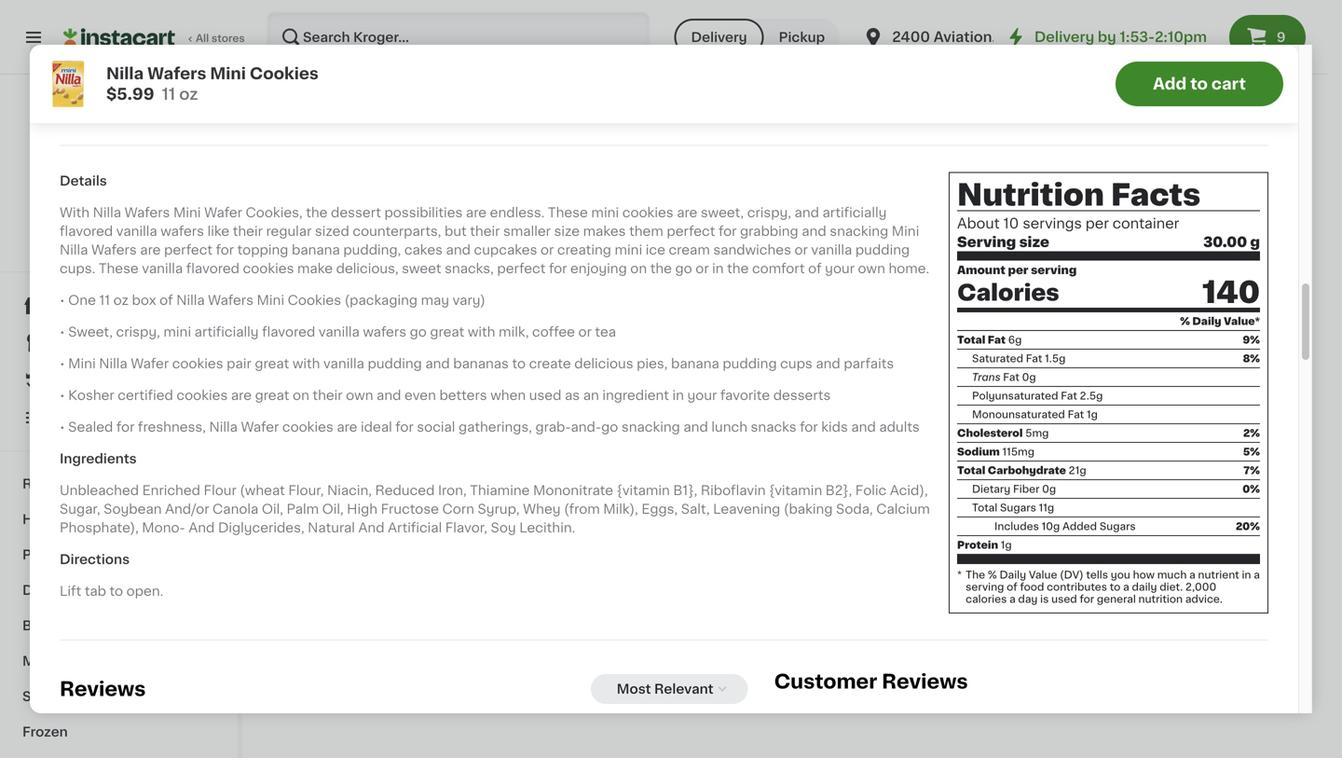 Task type: vqa. For each thing, say whether or not it's contained in the screenshot.
'&' in the '4 spend $20, save $5 premium original soup & oyster crackers 8 oz'
yes



Task type: locate. For each thing, give the bounding box(es) containing it.
fat left 2.5g
[[1061, 391, 1078, 401]]

1 vertical spatial 0g
[[1043, 484, 1057, 494]]

total down dietary
[[973, 503, 998, 513]]

5 premium from the left
[[964, 201, 1023, 214]]

instacart logo image
[[63, 26, 175, 48]]

own left home.
[[858, 262, 886, 275]]

gatherings,
[[459, 421, 532, 434]]

or
[[541, 243, 554, 256], [795, 243, 808, 256], [696, 262, 709, 275], [579, 325, 592, 338]]

many in stock
[[470, 256, 543, 267], [641, 256, 714, 267], [812, 256, 885, 267], [470, 633, 543, 643]]

wafers
[[148, 66, 206, 82], [125, 206, 170, 219], [91, 243, 137, 256], [208, 294, 254, 307], [404, 343, 477, 363]]

for down contributes
[[1080, 594, 1095, 604]]

0 vertical spatial wafer
[[204, 206, 242, 219]]

total for saturated fat 1.5g
[[958, 335, 986, 345]]

your down premium whole grain saltine crackers 17 oz
[[825, 262, 855, 275]]

crackers down endless.
[[499, 220, 558, 233]]

1 horizontal spatial their
[[313, 389, 343, 402]]

None search field
[[267, 11, 650, 63]]

1 vertical spatial go
[[410, 325, 427, 338]]

the up sized at the left of the page
[[306, 206, 328, 219]]

cookies up stacks
[[623, 206, 674, 219]]

pudding
[[856, 243, 910, 256], [368, 357, 422, 370], [723, 357, 777, 370]]

add button for 16 oz
[[529, 0, 601, 31]]

vary)
[[453, 294, 486, 307]]

0 horizontal spatial wafers
[[161, 225, 204, 238]]

recipes link
[[11, 466, 227, 502]]

or up comfort
[[795, 243, 808, 256]]

eligible for 24 oz
[[327, 282, 376, 295]]

1 $20, from the left
[[1007, 185, 1030, 195]]

0 vertical spatial 11
[[162, 86, 175, 102]]

oz inside button
[[291, 633, 303, 643]]

1 vertical spatial unsalted
[[1197, 201, 1256, 214]]

2 crackers from the left
[[499, 220, 558, 233]]

salt,
[[681, 503, 710, 516]]

vanilla
[[116, 225, 157, 238], [812, 243, 853, 256], [142, 262, 183, 275], [319, 325, 360, 338], [324, 357, 365, 370]]

fat up polyunsaturated
[[1004, 372, 1020, 382]]

protein 1g
[[958, 540, 1012, 550]]

2 4 from the left
[[1146, 158, 1160, 177]]

these down add kroger plus to save link at the left
[[99, 262, 139, 275]]

about 10
[[958, 217, 1020, 230]]

see eligible items button for premium original soup & oyster crackers
[[964, 254, 1120, 286]]

of inside * the % daily value (dv) tells you how much a nutrient in a serving of food contributes to a daily diet. 2,000 calories a day is used for general nutrition advice.
[[1007, 582, 1018, 592]]

2 all from the left
[[488, 34, 502, 44]]

view for view pricing policy
[[63, 207, 89, 218]]

produce link
[[11, 537, 227, 573]]

see up calories
[[983, 263, 1009, 277]]

0g up 11g
[[1043, 484, 1057, 494]]

these up creating
[[548, 206, 588, 219]]

1g inside the trans fat 0g polyunsaturated fat 2.5g monounsaturated fat 1g
[[1087, 409, 1098, 420]]

their up cupcakes
[[470, 225, 500, 238]]

flavored down • one 11 oz box of nilla wafers mini cookies (packaging may vary)
[[262, 325, 315, 338]]

2 horizontal spatial save
[[1203, 185, 1228, 195]]

& inside 4 spend $20, save $5 premium original soup & oyster crackers 8 oz
[[964, 220, 975, 233]]

wafer up "(wheat"
[[241, 421, 279, 434]]

social
[[417, 421, 455, 434]]

but
[[445, 225, 467, 238]]

5 crackers from the left
[[1026, 220, 1085, 233]]

1 vertical spatial own
[[346, 389, 373, 402]]

eligible for premium original soup & oyster crackers
[[1012, 263, 1061, 277]]

2 $5 from the left
[[1230, 185, 1244, 195]]

great right 'pair'
[[255, 357, 289, 370]]

flavored
[[60, 225, 113, 238], [186, 262, 240, 275], [262, 325, 315, 338]]

oil,
[[262, 503, 283, 516], [322, 503, 344, 516]]

artificially inside with nilla wafers mini wafer cookies, the dessert possibilities are endless. these mini cookies are sweet, crispy, and artificially flavored vanilla wafers like their regular sized counterparts, but their smaller size makes them perfect for grabbing and snacking mini nilla wafers are perfect for topping banana pudding, cakes and cupcakes or creating mini ice cream sandwiches or vanilla pudding cups. these vanilla flavored cookies make delicious, sweet snacks, perfect for enjoying on the go or in the comfort of your own home.
[[823, 206, 887, 219]]

see eligible items up calories
[[983, 263, 1102, 277]]

honeymaid recipes image
[[61, 0, 445, 84]]

eligible for premium unsalted tops saltine crackers
[[1183, 263, 1232, 277]]

0 horizontal spatial artificially
[[195, 325, 259, 338]]

items for 24 oz
[[380, 282, 417, 295]]

wafer
[[204, 206, 242, 219], [131, 357, 169, 370], [241, 421, 279, 434]]

saltine up the 16
[[451, 220, 496, 233]]

1 vertical spatial wafer
[[131, 357, 169, 370]]

2 vertical spatial 11
[[280, 633, 289, 643]]

delivery by 1:53-2:10pm link
[[1005, 26, 1208, 48]]

4 premium from the left
[[793, 201, 852, 214]]

see eligible items button for 16 oz
[[451, 277, 607, 308]]

0 horizontal spatial $20,
[[1007, 185, 1030, 195]]

$20, inside 4 spend $20, save $5 premium unsalted tops saltine crackers
[[1178, 185, 1201, 195]]

5 • from the top
[[60, 421, 65, 434]]

& left eggs
[[62, 584, 73, 597]]

1 horizontal spatial size
[[1020, 236, 1050, 249]]

may
[[421, 294, 450, 307]]

1 horizontal spatial these
[[548, 206, 588, 219]]

trans
[[973, 372, 1001, 382]]

$5 up servings
[[1059, 185, 1073, 195]]

wafers up guarantee
[[125, 206, 170, 219]]

0 horizontal spatial spend
[[970, 185, 1004, 195]]

• sealed for freshness, nilla wafer cookies are ideal for social gatherings, grab-and-go snacking and lunch snacks for kids and adults
[[60, 421, 920, 434]]

2 {vitamin from the left
[[769, 484, 823, 497]]

2 vertical spatial of
[[1007, 582, 1018, 592]]

freshness,
[[138, 421, 206, 434]]

0g for fiber
[[1043, 484, 1057, 494]]

artificially
[[823, 206, 887, 219], [195, 325, 259, 338]]

1 horizontal spatial wafers
[[363, 325, 407, 338]]

mono-
[[142, 521, 185, 534]]

% inside * the % daily value (dv) tells you how much a nutrient in a serving of food contributes to a daily diet. 2,000 calories a day is used for general nutrition advice.
[[988, 570, 998, 580]]

1 vertical spatial serving
[[966, 582, 1005, 592]]

mini up guarantee
[[173, 206, 201, 219]]

2 spend from the left
[[1141, 185, 1175, 195]]

pricing
[[91, 207, 128, 218]]

view inside "view all" link
[[461, 34, 486, 44]]

original up servings
[[1026, 201, 1077, 214]]

save inside 4 spend $20, save $5 premium original soup & oyster crackers 8 oz
[[1032, 185, 1057, 195]]

$5 inside 4 spend $20, save $5 premium original soup & oyster crackers 8 oz
[[1059, 185, 1073, 195]]

snacks & candy
[[22, 690, 133, 703]]

fat left 1.5g
[[1026, 354, 1043, 364]]

see eligible items button up the milk,
[[451, 277, 607, 308]]

snacking down the ingredient
[[622, 421, 681, 434]]

with down • sweet, crispy, mini artificially flavored vanilla wafers go great with milk, coffee or tea
[[293, 357, 320, 370]]

whey
[[523, 503, 561, 516]]

per for amount
[[1009, 265, 1029, 276]]

1 horizontal spatial used
[[1052, 594, 1078, 604]]

items for premium unsalted tops saltine crackers
[[1235, 263, 1273, 277]]

oil, up natural
[[322, 503, 344, 516]]

cholesterol
[[958, 428, 1023, 438]]

daily inside * the % daily value (dv) tells you how much a nutrient in a serving of food contributes to a daily diet. 2,000 calories a day is used for general nutrition advice.
[[1000, 570, 1027, 580]]

• sweet, crispy, mini artificially flavored vanilla wafers go great with milk, coffee or tea
[[60, 325, 616, 338]]

1 vertical spatial kroger
[[75, 245, 110, 255]]

% right the
[[988, 570, 998, 580]]

their down vanilla
[[313, 389, 343, 402]]

banana inside with nilla wafers mini wafer cookies, the dessert possibilities are endless. these mini cookies are sweet, crispy, and artificially flavored vanilla wafers like their regular sized counterparts, but their smaller size makes them perfect for grabbing and snacking mini nilla wafers are perfect for topping banana pudding, cakes and cupcakes or creating mini ice cream sandwiches or vanilla pudding cups. these vanilla flavored cookies make delicious, sweet snacks, perfect for enjoying on the go or in the comfort of your own home.
[[292, 243, 340, 256]]

kroger link
[[78, 97, 160, 201]]

service type group
[[675, 19, 840, 56]]

comfort
[[753, 262, 805, 275]]

for
[[719, 225, 737, 238], [216, 243, 234, 256], [549, 262, 567, 275], [116, 421, 135, 434], [396, 421, 414, 434], [800, 421, 818, 434], [1080, 594, 1095, 604]]

1 horizontal spatial $5
[[1230, 185, 1244, 195]]

of right "box"
[[160, 294, 173, 307]]

monounsaturated
[[973, 409, 1066, 420]]

1 vertical spatial on
[[293, 389, 309, 402]]

premium up regular
[[280, 201, 338, 214]]

beverages link
[[11, 608, 227, 643]]

0 horizontal spatial 4
[[975, 158, 989, 177]]

0 vertical spatial total
[[958, 335, 986, 345]]

when
[[491, 389, 526, 402]]

per up calories
[[1009, 265, 1029, 276]]

premium up the but
[[451, 201, 509, 214]]

0 vertical spatial cookies
[[250, 66, 319, 82]]

1 vertical spatial cookies
[[288, 294, 341, 307]]

per for servings
[[1086, 217, 1110, 230]]

eligible down 30.00
[[1183, 263, 1232, 277]]

& up 8
[[964, 220, 975, 233]]

1 vertical spatial wafers
[[363, 325, 407, 338]]

% daily value*
[[1181, 316, 1261, 326]]

{vitamin up eggs,
[[617, 484, 670, 497]]

dairy
[[22, 584, 59, 597]]

save inside add kroger plus to save link
[[151, 245, 176, 255]]

or left tea on the left top of the page
[[579, 325, 592, 338]]

2 • from the top
[[60, 325, 65, 338]]

on inside with nilla wafers mini wafer cookies, the dessert possibilities are endless. these mini cookies are sweet, crispy, and artificially flavored vanilla wafers like their regular sized counterparts, but their smaller size makes them perfect for grabbing and snacking mini nilla wafers are perfect for topping banana pudding, cakes and cupcakes or creating mini ice cream sandwiches or vanilla pudding cups. these vanilla flavored cookies make delicious, sweet snacks, perfect for enjoying on the go or in the comfort of your own home.
[[631, 262, 647, 275]]

mini
[[210, 66, 246, 82], [173, 206, 201, 219], [892, 225, 920, 238], [257, 294, 285, 307], [68, 357, 96, 370]]

to
[[1191, 76, 1209, 92], [138, 245, 149, 255], [512, 357, 526, 370], [1110, 582, 1121, 592], [110, 585, 123, 598]]

total carbohydrate 21g
[[958, 465, 1087, 476]]

4 for premium original soup & oyster crackers
[[975, 158, 989, 177]]

perfect down cupcakes
[[497, 262, 546, 275]]

1 crackers from the left
[[334, 220, 392, 233]]

are right plus
[[140, 243, 161, 256]]

3 crackers from the left
[[717, 220, 776, 233]]

view inside "view pricing policy" link
[[63, 207, 89, 218]]

0g inside the trans fat 0g polyunsaturated fat 2.5g monounsaturated fat 1g
[[1023, 372, 1037, 382]]

0 horizontal spatial of
[[160, 294, 173, 307]]

1 horizontal spatial go
[[602, 421, 619, 434]]

0 vertical spatial wafers
[[161, 225, 204, 238]]

lecithin.
[[520, 521, 576, 534]]

delivery left the pickup button
[[691, 31, 748, 44]]

premium
[[280, 201, 338, 214], [451, 201, 509, 214], [622, 201, 681, 214], [793, 201, 852, 214], [964, 201, 1023, 214], [1135, 201, 1194, 214]]

delivery
[[1035, 30, 1095, 44], [691, 31, 748, 44]]

a up 2,000
[[1190, 570, 1196, 580]]

pudding,
[[343, 243, 401, 256]]

$5 inside 4 spend $20, save $5 premium unsalted tops saltine crackers
[[1230, 185, 1244, 195]]

items down sweet
[[380, 282, 417, 295]]

0 vertical spatial flavored
[[60, 225, 113, 238]]

perfect up 'cream' on the top
[[667, 225, 716, 238]]

4 inside 4 spend $20, save $5 premium unsalted tops saltine crackers
[[1146, 158, 1160, 177]]

saltine inside 'premium original saltine crackers 16 oz'
[[451, 220, 496, 233]]

product group containing many in stock
[[451, 388, 607, 649]]

2 $20, from the left
[[1178, 185, 1201, 195]]

see eligible items for premium original soup & oyster crackers
[[983, 263, 1102, 277]]

crackers up 30.00
[[1184, 220, 1242, 233]]

makes
[[583, 225, 626, 238]]

wafers inside nilla wafers mini cookies $5.99 11 oz
[[148, 66, 206, 82]]

crackers down the fresh
[[717, 220, 776, 233]]

6 crackers from the left
[[1184, 220, 1242, 233]]

1 horizontal spatial with
[[468, 325, 496, 338]]

0 vertical spatial banana
[[292, 243, 340, 256]]

great down may
[[430, 325, 465, 338]]

0 vertical spatial 0g
[[1023, 372, 1037, 382]]

to up general at bottom
[[1110, 582, 1121, 592]]

many in stock inside button
[[470, 633, 543, 643]]

spend up container
[[1141, 185, 1175, 195]]

1 • from the top
[[60, 294, 65, 307]]

go down 'cream' on the top
[[676, 262, 693, 275]]

& for eggs
[[62, 584, 73, 597]]

0 vertical spatial on
[[631, 262, 647, 275]]

original inside premium original fresh stacks saltine crackers 14 oz
[[684, 201, 735, 214]]

for inside * the % daily value (dv) tells you how much a nutrient in a serving of food contributes to a daily diet. 2,000 calories a day is used for general nutrition advice.
[[1080, 594, 1095, 604]]

in inside button
[[502, 633, 511, 643]]

4 crackers from the left
[[841, 220, 900, 233]]

$5 for unsalted
[[1230, 185, 1244, 195]]

1 horizontal spatial perfect
[[497, 262, 546, 275]]

used
[[529, 389, 562, 402], [1052, 594, 1078, 604]]

0 vertical spatial your
[[825, 262, 855, 275]]

0 horizontal spatial grain
[[831, 137, 860, 147]]

delivery for delivery
[[691, 31, 748, 44]]

go inside with nilla wafers mini wafer cookies, the dessert possibilities are endless. these mini cookies are sweet, crispy, and artificially flavored vanilla wafers like their regular sized counterparts, but their smaller size makes them perfect for grabbing and snacking mini nilla wafers are perfect for topping banana pudding, cakes and cupcakes or creating mini ice cream sandwiches or vanilla pudding cups. these vanilla flavored cookies make delicious, sweet snacks, perfect for enjoying on the go or in the comfort of your own home.
[[676, 262, 693, 275]]

1 horizontal spatial sugars
[[1100, 521, 1136, 532]]

& for seafood
[[60, 655, 71, 668]]

0 horizontal spatial pudding
[[368, 357, 422, 370]]

see eligible items for 24 oz
[[298, 282, 417, 295]]

premium up container
[[1135, 201, 1194, 214]]

their up 'topping'
[[233, 225, 263, 238]]

0 horizontal spatial on
[[293, 389, 309, 402]]

nilla inside nilla wafers mini cookies $5.99 11 oz
[[106, 66, 144, 82]]

includes
[[995, 521, 1040, 532]]

total down sodium
[[958, 465, 986, 476]]

1 premium from the left
[[280, 201, 338, 214]]

1 all from the left
[[196, 33, 209, 43]]

1 vertical spatial these
[[99, 262, 139, 275]]

serving inside * the % daily value (dv) tells you how much a nutrient in a serving of food contributes to a daily diet. 2,000 calories a day is used for general nutrition advice.
[[966, 582, 1005, 592]]

2 premium from the left
[[451, 201, 509, 214]]

meat & seafood link
[[11, 643, 227, 679]]

as
[[565, 389, 580, 402]]

used inside * the % daily value (dv) tells you how much a nutrient in a serving of food contributes to a daily diet. 2,000 calories a day is used for general nutrition advice.
[[1052, 594, 1078, 604]]

$20, inside 4 spend $20, save $5 premium original soup & oyster crackers 8 oz
[[1007, 185, 1030, 195]]

0 horizontal spatial oil,
[[262, 503, 283, 516]]

2400 aviation dr
[[893, 30, 1013, 44]]

save for unsalted
[[1203, 185, 1228, 195]]

relevant
[[655, 683, 714, 696]]

are left sweet, in the right top of the page
[[677, 206, 698, 219]]

2 horizontal spatial go
[[676, 262, 693, 275]]

family
[[280, 238, 323, 251]]

4 • from the top
[[60, 389, 65, 402]]

guarantee
[[144, 226, 198, 236]]

premium inside premium whole grain saltine crackers 17 oz
[[793, 201, 852, 214]]

save
[[1032, 185, 1057, 195], [1203, 185, 1228, 195], [151, 245, 176, 255]]

1 vertical spatial artificially
[[195, 325, 259, 338]]

product group
[[280, 0, 436, 304], [451, 0, 607, 308], [622, 0, 778, 308], [793, 0, 949, 308], [964, 0, 1120, 286], [1135, 0, 1292, 286], [280, 388, 436, 668], [451, 388, 607, 649], [622, 388, 778, 664]]

in inside with nilla wafers mini wafer cookies, the dessert possibilities are endless. these mini cookies are sweet, crispy, and artificially flavored vanilla wafers like their regular sized counterparts, but their smaller size makes them perfect for grabbing and snacking mini nilla wafers are perfect for topping banana pudding, cakes and cupcakes or creating mini ice cream sandwiches or vanilla pudding cups. these vanilla flavored cookies make delicious, sweet snacks, perfect for enjoying on the go or in the comfort of your own home.
[[713, 262, 724, 275]]

0 horizontal spatial whole
[[795, 137, 828, 147]]

sugars right added
[[1100, 521, 1136, 532]]

wafers
[[161, 225, 204, 238], [363, 325, 407, 338]]

spend inside 4 spend $20, save $5 premium original soup & oyster crackers 8 oz
[[970, 185, 1004, 195]]

to left create
[[512, 357, 526, 370]]

saltine inside premium original fresh stacks saltine crackers 14 oz
[[669, 220, 714, 233]]

11 inside nilla wafers mini cookies $5.99 11 oz
[[162, 86, 175, 102]]

0 horizontal spatial all
[[196, 33, 209, 43]]

nutrition
[[958, 180, 1105, 210]]

lift tab to open.
[[60, 585, 163, 598]]

0 vertical spatial view
[[461, 34, 486, 44]]

0 vertical spatial perfect
[[667, 225, 716, 238]]

see eligible items button
[[964, 254, 1120, 286], [1135, 254, 1292, 286], [280, 273, 436, 304], [451, 277, 607, 308]]

crackers down nutrition facts
[[1026, 220, 1085, 233]]

1 horizontal spatial serving
[[1031, 265, 1077, 276]]

used left as
[[529, 389, 562, 402]]

vanilla down policy
[[116, 225, 157, 238]]

see for premium unsalted tops saltine crackers
[[1154, 263, 1180, 277]]

natural
[[308, 521, 355, 534]]

total for dietary fiber 0g
[[958, 465, 986, 476]]

oyster
[[978, 220, 1023, 233]]

topping
[[237, 243, 289, 256]]

like
[[208, 225, 230, 238]]

$5 for original
[[1059, 185, 1073, 195]]

premium inside premium saltine original crackers family size 24 oz
[[280, 201, 338, 214]]

eligible up calories
[[1012, 263, 1061, 277]]

all stores
[[196, 33, 245, 43]]

pickup
[[779, 31, 825, 44]]

0 vertical spatial artificially
[[823, 206, 887, 219]]

0 horizontal spatial daily
[[1000, 570, 1027, 580]]

1 $5 from the left
[[1059, 185, 1073, 195]]

perfect down guarantee
[[164, 243, 213, 256]]

see down make
[[298, 282, 324, 295]]

1 oil, from the left
[[262, 503, 283, 516]]

creating
[[558, 243, 612, 256]]

eligible down delicious,
[[327, 282, 376, 295]]

kroger up "view pricing policy" link
[[96, 186, 142, 199]]

enriched
[[142, 484, 200, 497]]

crackers inside premium original fresh stacks saltine crackers 14 oz
[[717, 220, 776, 233]]

serving down servings
[[1031, 265, 1077, 276]]

21g
[[1069, 465, 1087, 476]]

see eligible items up 140
[[1154, 263, 1273, 277]]

items for 16 oz
[[551, 286, 588, 299]]

premium inside 'premium original saltine crackers 16 oz'
[[451, 201, 509, 214]]

0 horizontal spatial the
[[306, 206, 328, 219]]

0 horizontal spatial delivery
[[691, 31, 748, 44]]

shop
[[52, 299, 87, 312]]

4 inside 4 spend $20, save $5 premium original soup & oyster crackers 8 oz
[[975, 158, 989, 177]]

mini inside nilla wafers mini cookies $5.99 11 oz
[[210, 66, 246, 82]]

holiday link
[[11, 502, 227, 537]]

create
[[529, 357, 571, 370]]

3 premium from the left
[[622, 201, 681, 214]]

original inside 'premium original saltine crackers 16 oz'
[[513, 201, 564, 214]]

nilla up $5.99
[[106, 66, 144, 82]]

the down 'ice'
[[651, 262, 672, 275]]

1 vertical spatial daily
[[1000, 570, 1027, 580]]

meat
[[22, 655, 57, 668]]

total up 'saturated'
[[958, 335, 986, 345]]

premium for saltine
[[622, 201, 681, 214]]

grain inside premium whole grain saltine crackers 17 oz
[[900, 201, 935, 214]]

1 vertical spatial with
[[293, 357, 320, 370]]

fiber
[[1014, 484, 1040, 494]]

• for • one 11 oz box of nilla wafers mini cookies (packaging may vary)
[[60, 294, 65, 307]]

wafers left the like
[[161, 225, 204, 238]]

size
[[326, 238, 353, 251]]

0 horizontal spatial {vitamin
[[617, 484, 670, 497]]

1 horizontal spatial crispy,
[[748, 206, 792, 219]]

recipes
[[22, 477, 77, 491]]

home.
[[889, 262, 930, 275]]

and down and/or
[[189, 521, 215, 534]]

1 horizontal spatial the
[[651, 262, 672, 275]]

save inside 4 spend $20, save $5 premium unsalted tops saltine crackers
[[1203, 185, 1228, 195]]

great
[[430, 325, 465, 338], [255, 357, 289, 370], [255, 389, 290, 402]]

see eligible items button for premium unsalted tops saltine crackers
[[1135, 254, 1292, 286]]

1 horizontal spatial 1g
[[1087, 409, 1098, 420]]

1 horizontal spatial view
[[461, 34, 486, 44]]

artificially up 'pair'
[[195, 325, 259, 338]]

many
[[470, 256, 499, 267], [641, 256, 670, 267], [812, 256, 841, 267], [470, 633, 499, 643]]

premium for 16
[[451, 201, 509, 214]]

9 button
[[1230, 15, 1306, 60]]

0 horizontal spatial and
[[189, 521, 215, 534]]

size down servings
[[1020, 236, 1050, 249]]

3 • from the top
[[60, 357, 65, 370]]

• for • sealed for freshness, nilla wafer cookies are ideal for social gatherings, grab-and-go snacking and lunch snacks for kids and adults
[[60, 421, 65, 434]]

aviation
[[934, 30, 993, 44]]

pudding up home.
[[856, 243, 910, 256]]

0g down saturated fat 1.5g
[[1023, 372, 1037, 382]]

& left candy
[[74, 690, 85, 703]]

1 4 from the left
[[975, 158, 989, 177]]

spend inside 4 spend $20, save $5 premium unsalted tops saltine crackers
[[1141, 185, 1175, 195]]

1 horizontal spatial delivery
[[1035, 30, 1095, 44]]

0 horizontal spatial go
[[410, 325, 427, 338]]

much
[[1158, 570, 1187, 580]]

4 up facts
[[1146, 158, 1160, 177]]

lists link
[[11, 399, 227, 436]]

grab-
[[536, 421, 571, 434]]

0 vertical spatial own
[[858, 262, 886, 275]]

one
[[68, 294, 96, 307]]

1g down the includes at right
[[1001, 540, 1012, 550]]

4 for premium unsalted tops saltine crackers
[[1146, 158, 1160, 177]]

see down container
[[1154, 263, 1180, 277]]

satisfaction
[[78, 226, 141, 236]]

go down may
[[410, 325, 427, 338]]

0 vertical spatial snacking
[[830, 225, 889, 238]]

lunch
[[712, 421, 748, 434]]

premium inside premium original fresh stacks saltine crackers 14 oz
[[622, 201, 681, 214]]

wafers down all stores link
[[148, 66, 206, 82]]

0 vertical spatial daily
[[1193, 316, 1222, 326]]

daily up food
[[1000, 570, 1027, 580]]

delivery for delivery by 1:53-2:10pm
[[1035, 30, 1095, 44]]

premium inside 4 spend $20, save $5 premium original soup & oyster crackers 8 oz
[[964, 201, 1023, 214]]

snacking inside with nilla wafers mini wafer cookies, the dessert possibilities are endless. these mini cookies are sweet, crispy, and artificially flavored vanilla wafers like their regular sized counterparts, but their smaller size makes them perfect for grabbing and snacking mini nilla wafers are perfect for topping banana pudding, cakes and cupcakes or creating mini ice cream sandwiches or vanilla pudding cups. these vanilla flavored cookies make delicious, sweet snacks, perfect for enjoying on the go or in the comfort of your own home.
[[830, 225, 889, 238]]

$20,
[[1007, 185, 1030, 195], [1178, 185, 1201, 195]]

unsalted up 30.00
[[1197, 201, 1256, 214]]

delivery inside "link"
[[1035, 30, 1095, 44]]

crackers up home.
[[841, 220, 900, 233]]

1 horizontal spatial save
[[1032, 185, 1057, 195]]

0 vertical spatial %
[[1181, 316, 1191, 326]]

of left food
[[1007, 582, 1018, 592]]

see eligible items button down pudding,
[[280, 273, 436, 304]]

1 spend from the left
[[970, 185, 1004, 195]]

0 horizontal spatial per
[[1009, 265, 1029, 276]]

1 horizontal spatial whole
[[855, 201, 896, 214]]

2%
[[1244, 428, 1261, 438]]

with nilla wafers mini wafer cookies, the dessert possibilities are endless. these mini cookies are sweet, crispy, and artificially flavored vanilla wafers like their regular sized counterparts, but their smaller size makes them perfect for grabbing and snacking mini nilla wafers are perfect for topping banana pudding, cakes and cupcakes or creating mini ice cream sandwiches or vanilla pudding cups. these vanilla flavored cookies make delicious, sweet snacks, perfect for enjoying on the go or in the comfort of your own home.
[[60, 206, 930, 275]]

6 premium from the left
[[1135, 201, 1194, 214]]

1 horizontal spatial daily
[[1193, 316, 1222, 326]]

0 horizontal spatial 0g
[[1023, 372, 1037, 382]]

of inside with nilla wafers mini wafer cookies, the dessert possibilities are endless. these mini cookies are sweet, crispy, and artificially flavored vanilla wafers like their regular sized counterparts, but their smaller size makes them perfect for grabbing and snacking mini nilla wafers are perfect for topping banana pudding, cakes and cupcakes or creating mini ice cream sandwiches or vanilla pudding cups. these vanilla flavored cookies make delicious, sweet snacks, perfect for enjoying on the go or in the comfort of your own home.
[[809, 262, 822, 275]]

4
[[975, 158, 989, 177], [1146, 158, 1160, 177]]

delivery inside button
[[691, 31, 748, 44]]

2:10pm
[[1155, 30, 1208, 44]]

saltine inside premium whole grain saltine crackers 17 oz
[[793, 220, 838, 233]]

nilla up satisfaction
[[93, 206, 121, 219]]

save up servings
[[1032, 185, 1057, 195]]



Task type: describe. For each thing, give the bounding box(es) containing it.
0 horizontal spatial used
[[529, 389, 562, 402]]

saltine inside premium saltine original crackers family size 24 oz
[[342, 201, 386, 214]]

many inside button
[[470, 633, 499, 643]]

snacks
[[751, 421, 797, 434]]

nutrient
[[1199, 570, 1240, 580]]

crackers inside 4 spend $20, save $5 premium original soup & oyster crackers 8 oz
[[1026, 220, 1085, 233]]

in inside * the % daily value (dv) tells you how much a nutrient in a serving of food contributes to a daily diet. 2,000 calories a day is used for general nutrition advice.
[[1243, 570, 1252, 580]]

2 vertical spatial great
[[255, 389, 290, 402]]

0 vertical spatial these
[[548, 206, 588, 219]]

see eligible items button for 24 oz
[[280, 273, 436, 304]]

1 horizontal spatial reviews
[[882, 672, 969, 692]]

thiamine
[[470, 484, 530, 497]]

about
[[958, 217, 1000, 230]]

0 horizontal spatial reviews
[[60, 679, 146, 699]]

vanilla up vanilla
[[319, 325, 360, 338]]

$20, for unsalted
[[1178, 185, 1201, 195]]

protein
[[958, 540, 999, 550]]

1 horizontal spatial banana
[[671, 357, 720, 370]]

• for • kosher certified cookies are great on their own and even betters when used as an ingredient in your favorite desserts
[[60, 389, 65, 402]]

kroger logo image
[[78, 97, 160, 179]]

reduced
[[375, 484, 435, 497]]

premium for family
[[280, 201, 338, 214]]

mini down 24
[[257, 294, 285, 307]]

certified
[[118, 389, 173, 402]]

servings
[[1023, 217, 1083, 230]]

mononitrate
[[533, 484, 614, 497]]

100% satisfaction guarantee
[[48, 226, 198, 236]]

own inside with nilla wafers mini wafer cookies, the dessert possibilities are endless. these mini cookies are sweet, crispy, and artificially flavored vanilla wafers like their regular sized counterparts, but their smaller size makes them perfect for grabbing and snacking mini nilla wafers are perfect for topping banana pudding, cakes and cupcakes or creating mini ice cream sandwiches or vanilla pudding cups. these vanilla flavored cookies make delicious, sweet snacks, perfect for enjoying on the go or in the comfort of your own home.
[[858, 262, 886, 275]]

bananas
[[453, 357, 509, 370]]

fat for trans
[[1004, 372, 1020, 382]]

17
[[793, 238, 803, 248]]

ice
[[646, 243, 666, 256]]

product group containing ★★★★★
[[622, 388, 778, 664]]

fat down 2.5g
[[1068, 409, 1085, 420]]

most
[[617, 683, 651, 696]]

1 horizontal spatial pudding
[[723, 357, 777, 370]]

add button for premium unsalted tops saltine crackers
[[1214, 0, 1286, 31]]

crackers inside premium saltine original crackers family size 24 oz
[[334, 220, 392, 233]]

0 vertical spatial serving
[[1031, 265, 1077, 276]]

wafers down 'topping'
[[208, 294, 254, 307]]

cookies inside nilla wafers mini cookies $5.99 11 oz
[[250, 66, 319, 82]]

spend for premium original soup & oyster crackers
[[970, 185, 1004, 195]]

11 oz
[[280, 633, 303, 643]]

iron,
[[438, 484, 467, 497]]

0 horizontal spatial these
[[99, 262, 139, 275]]

produce
[[22, 548, 79, 561]]

0 horizontal spatial sugars
[[1001, 503, 1037, 513]]

cookies up flour,
[[282, 421, 334, 434]]

2 horizontal spatial their
[[470, 225, 500, 238]]

2 vertical spatial perfect
[[497, 262, 546, 275]]

eligible for 16 oz
[[498, 286, 547, 299]]

are down 'pair'
[[231, 389, 252, 402]]

flour,
[[289, 484, 324, 497]]

oz inside 4 spend $20, save $5 premium original soup & oyster crackers 8 oz
[[974, 238, 986, 248]]

snacks
[[22, 690, 71, 703]]

dairy & eggs link
[[11, 573, 227, 608]]

kids
[[822, 421, 848, 434]]

ingredients
[[60, 452, 137, 465]]

serving size
[[958, 236, 1050, 249]]

2 vertical spatial wafer
[[241, 421, 279, 434]]

crackers inside 4 spend $20, save $5 premium unsalted tops saltine crackers
[[1184, 220, 1242, 233]]

premium inside 4 spend $20, save $5 premium unsalted tops saltine crackers
[[1135, 201, 1194, 214]]

to inside button
[[1191, 76, 1209, 92]]

6g
[[1009, 335, 1022, 345]]

oz inside premium original fresh stacks saltine crackers 14 oz
[[636, 238, 648, 248]]

see for 24 oz
[[298, 282, 324, 295]]

for down sweet, in the right top of the page
[[719, 225, 737, 238]]

2 vertical spatial mini
[[164, 325, 191, 338]]

nilla up 'cups.'
[[60, 243, 88, 256]]

to right plus
[[138, 245, 149, 255]]

4 spend $20, save $5 premium original soup & oyster crackers 8 oz
[[964, 158, 1114, 248]]

an
[[583, 389, 599, 402]]

view for view all
[[461, 34, 486, 44]]

tops
[[1259, 201, 1291, 214]]

2 horizontal spatial the
[[728, 262, 749, 275]]

cream
[[669, 243, 710, 256]]

0 horizontal spatial snacking
[[622, 421, 681, 434]]

wafers inside with nilla wafers mini wafer cookies, the dessert possibilities are endless. these mini cookies are sweet, crispy, and artificially flavored vanilla wafers like their regular sized counterparts, but their smaller size makes them perfect for grabbing and snacking mini nilla wafers are perfect for topping banana pudding, cakes and cupcakes or creating mini ice cream sandwiches or vanilla pudding cups. these vanilla flavored cookies make delicious, sweet snacks, perfect for enjoying on the go or in the comfort of your own home.
[[161, 225, 204, 238]]

soybean
[[104, 503, 162, 516]]

mini up home.
[[892, 225, 920, 238]]

0 vertical spatial grain
[[831, 137, 860, 147]]

g
[[1251, 236, 1261, 249]]

original inside 4 spend $20, save $5 premium original soup & oyster crackers 8 oz
[[1026, 201, 1077, 214]]

sugar,
[[60, 503, 100, 516]]

for down creating
[[549, 262, 567, 275]]

* the % daily value (dv) tells you how much a nutrient in a serving of food contributes to a daily diet. 2,000 calories a day is used for general nutrition advice.
[[958, 570, 1261, 604]]

oz inside premium saltine original crackers family size 24 oz
[[296, 256, 308, 267]]

9%
[[1243, 335, 1261, 345]]

11 inside 11 oz button
[[280, 633, 289, 643]]

details
[[60, 174, 107, 187]]

1 horizontal spatial flavored
[[186, 262, 240, 275]]

20%
[[1237, 521, 1261, 532]]

amount
[[958, 265, 1006, 276]]

premium for crackers
[[793, 201, 852, 214]]

betters
[[440, 389, 487, 402]]

cookies down 'topping'
[[243, 262, 294, 275]]

0 vertical spatial kroger
[[96, 186, 142, 199]]

2 vertical spatial go
[[602, 421, 619, 434]]

crackers inside 'premium original saltine crackers 16 oz'
[[499, 220, 558, 233]]

total sugars 11g
[[973, 503, 1055, 513]]

see eligible items for 16 oz
[[470, 286, 588, 299]]

vanilla right 17
[[812, 243, 853, 256]]

make
[[297, 262, 333, 275]]

0 horizontal spatial perfect
[[164, 243, 213, 256]]

add inside button
[[1154, 76, 1187, 92]]

unbleached
[[60, 484, 139, 497]]

nilla right freshness,
[[209, 421, 238, 434]]

see for 16 oz
[[470, 286, 495, 299]]

0 horizontal spatial their
[[233, 225, 263, 238]]

box
[[132, 294, 156, 307]]

add button for 24 oz
[[358, 0, 430, 31]]

them
[[630, 225, 664, 238]]

unsalted inside 4 spend $20, save $5 premium unsalted tops saltine crackers
[[1197, 201, 1256, 214]]

carbohydrate
[[988, 465, 1067, 476]]

save for original
[[1032, 185, 1057, 195]]

$20, for original
[[1007, 185, 1030, 195]]

product group containing premium whole grain saltine crackers
[[793, 0, 949, 308]]

to inside * the % daily value (dv) tells you how much a nutrient in a serving of food contributes to a daily diet. 2,000 calories a day is used for general nutrition advice.
[[1110, 582, 1121, 592]]

cakes
[[405, 243, 443, 256]]

added
[[1063, 521, 1098, 532]]

total fat 6g
[[958, 335, 1022, 345]]

a down you
[[1124, 582, 1130, 592]]

mini down sweet,
[[68, 357, 96, 370]]

see for premium original soup & oyster crackers
[[983, 263, 1009, 277]]

adults
[[880, 421, 920, 434]]

ideal
[[361, 421, 392, 434]]

pudding inside with nilla wafers mini wafer cookies, the dessert possibilities are endless. these mini cookies are sweet, crispy, and artificially flavored vanilla wafers like their regular sized counterparts, but their smaller size makes them perfect for grabbing and snacking mini nilla wafers are perfect for topping banana pudding, cakes and cupcakes or creating mini ice cream sandwiches or vanilla pudding cups. these vanilla flavored cookies make delicious, sweet snacks, perfect for enjoying on the go or in the comfort of your own home.
[[856, 243, 910, 256]]

flour
[[204, 484, 237, 497]]

amount per serving
[[958, 265, 1077, 276]]

coffee
[[533, 325, 575, 338]]

vanilla down • sweet, crispy, mini artificially flavored vanilla wafers go great with milk, coffee or tea
[[324, 357, 365, 370]]

most relevant
[[617, 683, 714, 696]]

container
[[1113, 217, 1180, 230]]

• mini nilla wafer cookies pair great with vanilla pudding and bananas to create delicious pies, banana pudding cups and parfaits
[[60, 357, 894, 370]]

sealed
[[68, 421, 113, 434]]

see eligible items for premium unsalted tops saltine crackers
[[1154, 263, 1273, 277]]

1 {vitamin from the left
[[617, 484, 670, 497]]

1.5g
[[1045, 354, 1066, 364]]

• for • sweet, crispy, mini artificially flavored vanilla wafers go great with milk, coffee or tea
[[60, 325, 65, 338]]

are left ideal
[[337, 421, 358, 434]]

or down 'smaller'
[[541, 243, 554, 256]]

2 and from the left
[[359, 521, 385, 534]]

ingredient
[[603, 389, 670, 402]]

original inside premium saltine original crackers family size 24 oz
[[280, 220, 331, 233]]

saltine inside 4 spend $20, save $5 premium unsalted tops saltine crackers
[[1135, 220, 1180, 233]]

oz inside 'premium original saltine crackers 16 oz'
[[465, 238, 477, 248]]

1 vertical spatial great
[[255, 357, 289, 370]]

1 and from the left
[[189, 521, 215, 534]]

2 horizontal spatial perfect
[[667, 225, 716, 238]]

• for • mini nilla wafer cookies pair great with vanilla pudding and bananas to create delicious pies, banana pudding cups and parfaits
[[60, 357, 65, 370]]

cupcakes
[[474, 243, 538, 256]]

10g
[[1042, 521, 1061, 532]]

cookies up freshness,
[[177, 389, 228, 402]]

nilla right "box"
[[176, 294, 205, 307]]

0 vertical spatial great
[[430, 325, 465, 338]]

2 vertical spatial flavored
[[262, 325, 315, 338]]

to right tab
[[110, 585, 123, 598]]

oz inside nilla wafers mini cookies $5.99 11 oz
[[179, 86, 198, 102]]

your inside with nilla wafers mini wafer cookies, the dessert possibilities are endless. these mini cookies are sweet, crispy, and artificially flavored vanilla wafers like their regular sized counterparts, but their smaller size makes them perfect for grabbing and snacking mini nilla wafers are perfect for topping banana pudding, cakes and cupcakes or creating mini ice cream sandwiches or vanilla pudding cups. these vanilla flavored cookies make delicious, sweet snacks, perfect for enjoying on the go or in the comfort of your own home.
[[825, 262, 855, 275]]

customer
[[775, 672, 878, 692]]

cookies,
[[246, 206, 303, 219]]

0 horizontal spatial own
[[346, 389, 373, 402]]

leavening
[[713, 503, 781, 516]]

endless.
[[490, 206, 545, 219]]

add to cart button
[[1116, 62, 1284, 106]]

for right ideal
[[396, 421, 414, 434]]

delicious
[[575, 357, 634, 370]]

corn
[[443, 503, 475, 516]]

1 horizontal spatial %
[[1181, 316, 1191, 326]]

0 horizontal spatial 1g
[[1001, 540, 1012, 550]]

8%
[[1244, 354, 1261, 364]]

wafers down satisfaction
[[91, 243, 137, 256]]

0g for fat
[[1023, 372, 1037, 382]]

& for candy
[[74, 690, 85, 703]]

cookies left 'pair'
[[172, 357, 223, 370]]

fat for saturated
[[1026, 354, 1043, 364]]

crispy, inside with nilla wafers mini wafer cookies, the dessert possibilities are endless. these mini cookies are sweet, crispy, and artificially flavored vanilla wafers like their regular sized counterparts, but their smaller size makes them perfect for grabbing and snacking mini nilla wafers are perfect for topping banana pudding, cakes and cupcakes or creating mini ice cream sandwiches or vanilla pudding cups. these vanilla flavored cookies make delicious, sweet snacks, perfect for enjoying on the go or in the comfort of your own home.
[[748, 206, 792, 219]]

2 vertical spatial total
[[973, 503, 998, 513]]

24
[[280, 256, 293, 267]]

nilla up kosher
[[99, 357, 127, 370]]

1 vertical spatial your
[[688, 389, 717, 402]]

many in stock button
[[451, 388, 607, 649]]

pies,
[[637, 357, 668, 370]]

wafers up • kosher certified cookies are great on their own and even betters when used as an ingredient in your favorite desserts
[[404, 343, 477, 363]]

a right 'nutrient'
[[1254, 570, 1261, 580]]

oz inside premium whole grain saltine crackers 17 oz
[[806, 238, 818, 248]]

phosphate),
[[60, 521, 139, 534]]

for left kids
[[800, 421, 818, 434]]

crackers inside premium whole grain saltine crackers 17 oz
[[841, 220, 900, 233]]

0 horizontal spatial crispy,
[[116, 325, 160, 338]]

nutrition
[[1139, 594, 1183, 604]]

1 vertical spatial 11
[[99, 294, 110, 307]]

sodium 115mg
[[958, 447, 1035, 457]]

$4.99 element
[[793, 155, 949, 180]]

grabbing
[[740, 225, 799, 238]]

0 vertical spatial unsalted
[[1137, 137, 1185, 147]]

2 oil, from the left
[[322, 503, 344, 516]]

for right sealed on the bottom left of page
[[116, 421, 135, 434]]

cholesterol 5mg
[[958, 428, 1049, 438]]

1 vertical spatial sugars
[[1100, 521, 1136, 532]]

spend for premium unsalted tops saltine crackers
[[1141, 185, 1175, 195]]

premium original saltine crackers 16 oz
[[451, 201, 564, 248]]

are up the but
[[466, 206, 487, 219]]

0 horizontal spatial flavored
[[60, 225, 113, 238]]

size inside with nilla wafers mini wafer cookies, the dessert possibilities are endless. these mini cookies are sweet, crispy, and artificially flavored vanilla wafers like their regular sized counterparts, but their smaller size makes them perfect for grabbing and snacking mini nilla wafers are perfect for topping banana pudding, cakes and cupcakes or creating mini ice cream sandwiches or vanilla pudding cups. these vanilla flavored cookies make delicious, sweet snacks, perfect for enjoying on the go or in the comfort of your own home.
[[554, 225, 580, 238]]

b1},
[[674, 484, 698, 497]]

fat for total
[[988, 335, 1006, 345]]

1 vertical spatial mini
[[615, 243, 643, 256]]

candy
[[88, 690, 133, 703]]

snacks,
[[445, 262, 494, 275]]

whole inside premium whole grain saltine crackers 17 oz
[[855, 201, 896, 214]]

premium saltine original crackers family size 24 oz
[[280, 201, 392, 267]]

stock inside the many in stock button
[[514, 633, 543, 643]]

vanilla up "box"
[[142, 262, 183, 275]]

directions
[[60, 553, 130, 566]]

soda,
[[836, 503, 873, 516]]

for down the like
[[216, 243, 234, 256]]

nilla down • sweet, crispy, mini artificially flavored vanilla wafers go great with milk, coffee or tea
[[280, 343, 326, 363]]

regular
[[266, 225, 312, 238]]

delivery by 1:53-2:10pm
[[1035, 30, 1208, 44]]

0 vertical spatial mini
[[592, 206, 619, 219]]

wafer inside with nilla wafers mini wafer cookies, the dessert possibilities are endless. these mini cookies are sweet, crispy, and artificially flavored vanilla wafers like their regular sized counterparts, but their smaller size makes them perfect for grabbing and snacking mini nilla wafers are perfect for topping banana pudding, cakes and cupcakes or creating mini ice cream sandwiches or vanilla pudding cups. these vanilla flavored cookies make delicious, sweet snacks, perfect for enjoying on the go or in the comfort of your own home.
[[204, 206, 242, 219]]

140
[[1203, 278, 1261, 307]]

or down 'cream' on the top
[[696, 262, 709, 275]]

0 horizontal spatial with
[[293, 357, 320, 370]]

frozen
[[22, 726, 68, 739]]

items for premium original soup & oyster crackers
[[1064, 263, 1102, 277]]

even
[[405, 389, 436, 402]]

a left day
[[1010, 594, 1016, 604]]

palm
[[287, 503, 319, 516]]

0 vertical spatial with
[[468, 325, 496, 338]]



